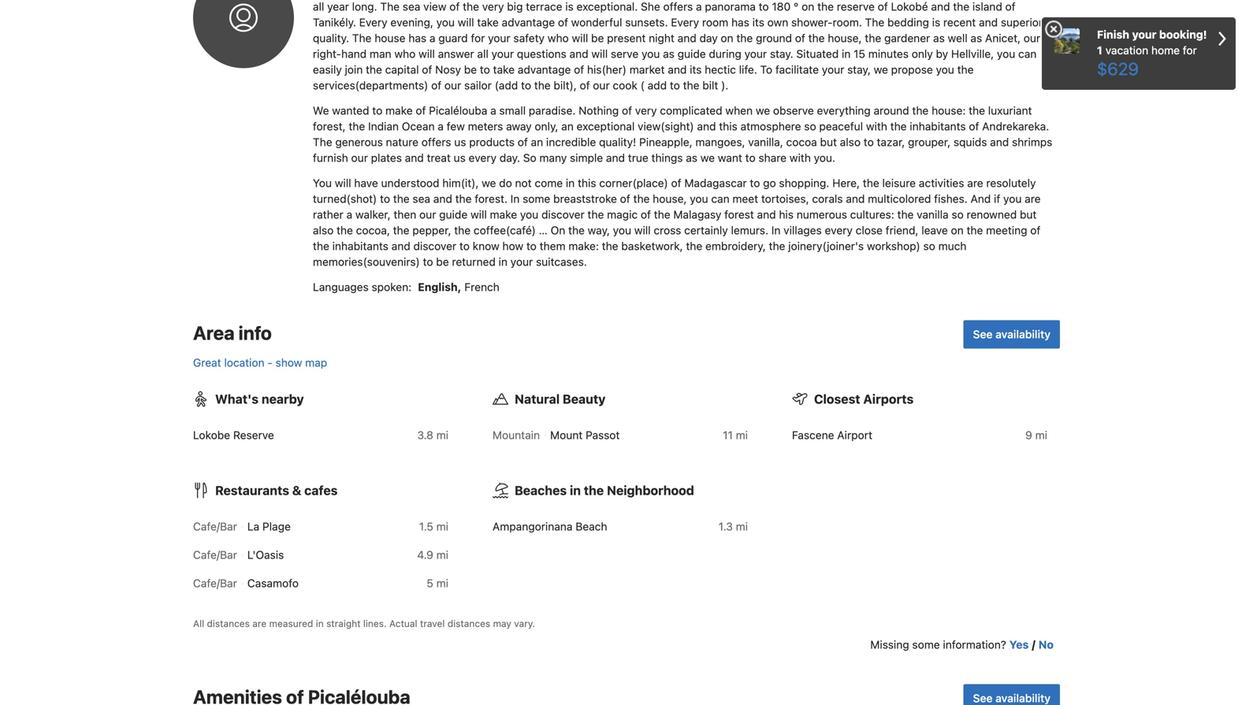 Task type: vqa. For each thing, say whether or not it's contained in the screenshot.


Task type: describe. For each thing, give the bounding box(es) containing it.
products
[[469, 136, 515, 149]]

him(it),
[[443, 177, 479, 190]]

meeting
[[987, 224, 1028, 237]]

for
[[1183, 44, 1198, 57]]

pineapple,
[[640, 136, 693, 149]]

1.3
[[719, 520, 733, 534]]

our inside you will have understood him(it), we do not come in this corner(place) of madagascar to go shopping. here, the leisure activities are resolutely turned(shot) to the sea and the forest. in some breaststroke of the house, you can meet tortoises, corals and multicolored fishes. and if you are rather a walker, then our guide will make you discover the magic of the malagasy forest and his numerous cultures: the vanilla so renowned but also the cocoa, the pepper, the coffee(café) … on the way, you will cross certainly lemurs. in villages every close friend, leave on the meeting of the inhabitants and discover to know how to them make: the basketwork, the embroidery, the joinery(joiner's workshop) so much memories(souvenirs) to be returned in your suitcases.
[[420, 208, 436, 221]]

mi for 1.5 mi
[[437, 549, 449, 562]]

this inside you will have understood him(it), we do not come in this corner(place) of madagascar to go shopping. here, the leisure activities are resolutely turned(shot) to the sea and the forest. in some breaststroke of the house, you can meet tortoises, corals and multicolored fishes. and if you are rather a walker, then our guide will make you discover the magic of the malagasy forest and his numerous cultures: the vanilla so renowned but also the cocoa, the pepper, the coffee(café) … on the way, you will cross certainly lemurs. in villages every close friend, leave on the meeting of the inhabitants and discover to know how to them make: the basketwork, the embroidery, the joinery(joiner's workshop) so much memories(souvenirs) to be returned in your suitcases.
[[578, 177, 597, 190]]

day.
[[500, 151, 520, 164]]

closest
[[815, 392, 861, 407]]

3.8 mi
[[417, 429, 449, 442]]

vanilla
[[917, 208, 949, 221]]

availability for 1st see availability "button" from the top
[[996, 328, 1051, 341]]

cafe/bar for l'oasis
[[193, 549, 237, 562]]

house,
[[653, 192, 687, 205]]

no
[[1039, 639, 1054, 652]]

if
[[994, 192, 1001, 205]]

cafe/bar for casamofo
[[193, 577, 237, 590]]

way,
[[588, 224, 610, 237]]

your inside finish your booking! 1 vacation home for $629
[[1133, 28, 1157, 41]]

this inside we wanted to make of picalélouba a small paradise. nothing of very complicated when we observe everything around the house: the luxuriant forest, the indian ocean a few meters away only, an exceptional view(sight) and this atmosphere so peaceful with the inhabitants of andrekareka. the generous nature offers us products of an incredible quality! pineapple, mangoes, vanilla, cocoa but also to tazar, grouper, squids and shrimps furnish our plates and treat us every day. so many simple and true things as we want to share with you.
[[719, 120, 738, 133]]

we
[[313, 104, 329, 117]]

may
[[493, 619, 512, 630]]

mi right '1.5'
[[437, 520, 449, 534]]

1 vertical spatial we
[[701, 151, 715, 164]]

of up house,
[[672, 177, 682, 190]]

tazar,
[[877, 136, 906, 149]]

you.
[[814, 151, 836, 164]]

fascene
[[792, 429, 835, 442]]

everything
[[817, 104, 871, 117]]

mi for natural beauty
[[736, 429, 748, 442]]

location
[[224, 356, 265, 369]]

and down nature
[[405, 151, 424, 164]]

see for second see availability "button"
[[974, 692, 993, 705]]

you up malagasy
[[690, 192, 709, 205]]

andrekareka.
[[983, 120, 1050, 133]]

fishes.
[[935, 192, 968, 205]]

beaches
[[515, 483, 567, 498]]

pepper,
[[413, 224, 451, 237]]

availability for second see availability "button"
[[996, 692, 1051, 705]]

meters
[[468, 120, 503, 133]]

ocean
[[402, 120, 435, 133]]

memories(souvenirs)
[[313, 256, 420, 269]]

1 vertical spatial discover
[[414, 240, 457, 253]]

many
[[540, 151, 567, 164]]

tortoises,
[[762, 192, 810, 205]]

,
[[458, 281, 462, 294]]

workshop)
[[867, 240, 921, 253]]

and down quality!
[[606, 151, 625, 164]]

2 distances from the left
[[448, 619, 491, 630]]

of up ocean on the top left
[[416, 104, 426, 117]]

lines.
[[363, 619, 387, 630]]

1.5 mi
[[419, 520, 449, 534]]

mount passot
[[550, 429, 620, 442]]

/
[[1032, 639, 1036, 652]]

1 distances from the left
[[207, 619, 250, 630]]

villages
[[784, 224, 822, 237]]

restaurants
[[215, 483, 289, 498]]

1 vertical spatial some
[[913, 639, 940, 652]]

la
[[247, 520, 260, 534]]

restaurants & cafes
[[215, 483, 338, 498]]

mi for closest airports
[[1036, 429, 1048, 442]]

a inside you will have understood him(it), we do not come in this corner(place) of madagascar to go shopping. here, the leisure activities are resolutely turned(shot) to the sea and the forest. in some breaststroke of the house, you can meet tortoises, corals and multicolored fishes. and if you are rather a walker, then our guide will make you discover the magic of the malagasy forest and his numerous cultures: the vanilla so renowned but also the cocoa, the pepper, the coffee(café) … on the way, you will cross certainly lemurs. in villages every close friend, leave on the meeting of the inhabitants and discover to know how to them make: the basketwork, the embroidery, the joinery(joiner's workshop) so much memories(souvenirs) to be returned in your suitcases.
[[347, 208, 353, 221]]

0 vertical spatial us
[[454, 136, 466, 149]]

l'oasis
[[247, 549, 284, 562]]

0 horizontal spatial will
[[335, 177, 351, 190]]

complicated
[[660, 104, 723, 117]]

cocoa,
[[356, 224, 390, 237]]

grouper,
[[908, 136, 951, 149]]

to right the want
[[746, 151, 756, 164]]

do
[[499, 177, 512, 190]]

see availability for second see availability "button"
[[974, 692, 1051, 705]]

1 vertical spatial will
[[471, 208, 487, 221]]

0 horizontal spatial are
[[253, 619, 267, 630]]

embroidery,
[[706, 240, 766, 253]]

2 horizontal spatial will
[[635, 224, 651, 237]]

house:
[[932, 104, 966, 117]]

when
[[726, 104, 753, 117]]

some inside you will have understood him(it), we do not come in this corner(place) of madagascar to go shopping. here, the leisure activities are resolutely turned(shot) to the sea and the forest. in some breaststroke of the house, you can meet tortoises, corals and multicolored fishes. and if you are rather a walker, then our guide will make you discover the magic of the malagasy forest and his numerous cultures: the vanilla so renowned but also the cocoa, the pepper, the coffee(café) … on the way, you will cross certainly lemurs. in villages every close friend, leave on the meeting of the inhabitants and discover to know how to them make: the basketwork, the embroidery, the joinery(joiner's workshop) so much memories(souvenirs) to be returned in your suitcases.
[[523, 192, 551, 205]]

friend,
[[886, 224, 919, 237]]

9 mi
[[1026, 429, 1048, 442]]

spoken:
[[372, 281, 412, 294]]

rather
[[313, 208, 344, 221]]

corals
[[813, 192, 843, 205]]

0 vertical spatial with
[[867, 120, 888, 133]]

yes button
[[1010, 638, 1029, 653]]

all
[[193, 619, 204, 630]]

area info
[[193, 322, 272, 344]]

great
[[193, 356, 221, 369]]

show
[[276, 356, 302, 369]]

in down how
[[499, 256, 508, 269]]

know
[[473, 240, 500, 253]]

then
[[394, 208, 417, 221]]

observe
[[774, 104, 814, 117]]

0 vertical spatial we
[[756, 104, 771, 117]]

wanted
[[332, 104, 369, 117]]

you right if
[[1004, 192, 1022, 205]]

5 mi
[[427, 577, 449, 590]]

straight
[[327, 619, 361, 630]]

of down away
[[518, 136, 528, 149]]

in left straight at the left bottom of page
[[316, 619, 324, 630]]

1
[[1098, 44, 1103, 57]]

passot
[[586, 429, 620, 442]]

in right come
[[566, 177, 575, 190]]

you up the coffee(café)
[[520, 208, 539, 221]]

and down then
[[392, 240, 411, 253]]

incredible
[[546, 136, 596, 149]]

of up squids
[[969, 120, 980, 133]]

around
[[874, 104, 910, 117]]

generous
[[335, 136, 383, 149]]

coffee(café)
[[474, 224, 536, 237]]

natural
[[515, 392, 560, 407]]

offers
[[422, 136, 451, 149]]

them
[[540, 240, 566, 253]]

we wanted to make of picalélouba a small paradise. nothing of very complicated when we observe everything around the house: the luxuriant forest, the indian ocean a few meters away only, an exceptional view(sight) and this atmosphere so peaceful with the inhabitants of andrekareka. the generous nature offers us products of an incredible quality! pineapple, mangoes, vanilla, cocoa but also to tazar, grouper, squids and shrimps furnish our plates and treat us every day. so many simple and true things as we want to share with you.
[[313, 104, 1053, 164]]

but inside we wanted to make of picalélouba a small paradise. nothing of very complicated when we observe everything around the house: the luxuriant forest, the indian ocean a few meters away only, an exceptional view(sight) and this atmosphere so peaceful with the inhabitants of andrekareka. the generous nature offers us products of an incredible quality! pineapple, mangoes, vanilla, cocoa but also to tazar, grouper, squids and shrimps furnish our plates and treat us every day. so many simple and true things as we want to share with you.
[[821, 136, 837, 149]]

2 vertical spatial so
[[924, 240, 936, 253]]

1.5
[[419, 520, 434, 534]]

you
[[313, 177, 332, 190]]

of left very
[[622, 104, 632, 117]]

missing some information? yes / no
[[871, 639, 1054, 652]]

plates
[[371, 151, 402, 164]]

and down the here,
[[846, 192, 865, 205]]

0 horizontal spatial in
[[511, 192, 520, 205]]

small
[[500, 104, 526, 117]]

reserve
[[233, 429, 274, 442]]



Task type: locate. For each thing, give the bounding box(es) containing it.
1 horizontal spatial are
[[968, 177, 984, 190]]

a up meters
[[491, 104, 497, 117]]

so up the cocoa
[[805, 120, 817, 133]]

make inside we wanted to make of picalélouba a small paradise. nothing of very complicated when we observe everything around the house: the luxuriant forest, the indian ocean a few meters away only, an exceptional view(sight) and this atmosphere so peaceful with the inhabitants of andrekareka. the generous nature offers us products of an incredible quality! pineapple, mangoes, vanilla, cocoa but also to tazar, grouper, squids and shrimps furnish our plates and treat us every day. so many simple and true things as we want to share with you.
[[386, 104, 413, 117]]

to left tazar,
[[864, 136, 874, 149]]

us right treat
[[454, 151, 466, 164]]

close
[[856, 224, 883, 237]]

make:
[[569, 240, 599, 253]]

airports
[[864, 392, 914, 407]]

sea
[[413, 192, 431, 205]]

1 horizontal spatial distances
[[448, 619, 491, 630]]

turned(shot)
[[313, 192, 377, 205]]

plage
[[263, 520, 291, 534]]

of up magic
[[620, 192, 631, 205]]

1 vertical spatial also
[[313, 224, 334, 237]]

2 horizontal spatial a
[[491, 104, 497, 117]]

in
[[566, 177, 575, 190], [499, 256, 508, 269], [570, 483, 581, 498], [316, 619, 324, 630]]

beaches in the neighborhood
[[515, 483, 695, 498]]

very
[[635, 104, 657, 117]]

0 vertical spatial but
[[821, 136, 837, 149]]

view(sight)
[[638, 120, 694, 133]]

1 horizontal spatial discover
[[542, 208, 585, 221]]

your up vacation
[[1133, 28, 1157, 41]]

1 horizontal spatial also
[[840, 136, 861, 149]]

inhabitants up grouper,
[[910, 120, 966, 133]]

this up breaststroke
[[578, 177, 597, 190]]

1 horizontal spatial inhabitants
[[910, 120, 966, 133]]

$629
[[1098, 58, 1139, 79]]

0 vertical spatial an
[[562, 120, 574, 133]]

joinery(joiner's
[[789, 240, 864, 253]]

but up "you."
[[821, 136, 837, 149]]

also inside you will have understood him(it), we do not come in this corner(place) of madagascar to go shopping. here, the leisure activities are resolutely turned(shot) to the sea and the forest. in some breaststroke of the house, you can meet tortoises, corals and multicolored fishes. and if you are rather a walker, then our guide will make you discover the magic of the malagasy forest and his numerous cultures: the vanilla so renowned but also the cocoa, the pepper, the coffee(café) … on the way, you will cross certainly lemurs. in villages every close friend, leave on the meeting of the inhabitants and discover to know how to them make: the basketwork, the embroidery, the joinery(joiner's workshop) so much memories(souvenirs) to be returned in your suitcases.
[[313, 224, 334, 237]]

1 horizontal spatial in
[[772, 224, 781, 237]]

0 horizontal spatial so
[[805, 120, 817, 133]]

1 vertical spatial but
[[1020, 208, 1037, 221]]

forest,
[[313, 120, 346, 133]]

madagascar
[[685, 177, 747, 190]]

but
[[821, 136, 837, 149], [1020, 208, 1037, 221]]

luxuriant
[[989, 104, 1033, 117]]

forest
[[725, 208, 754, 221]]

1 vertical spatial inhabitants
[[332, 240, 389, 253]]

and down andrekareka.
[[991, 136, 1010, 149]]

cafe/bar left l'oasis
[[193, 549, 237, 562]]

vacation
[[1106, 44, 1149, 57]]

3.8
[[417, 429, 434, 442]]

we up atmosphere
[[756, 104, 771, 117]]

cafe/bar left the la
[[193, 520, 237, 534]]

on
[[951, 224, 964, 237]]

in right beaches
[[570, 483, 581, 498]]

make inside you will have understood him(it), we do not come in this corner(place) of madagascar to go shopping. here, the leisure activities are resolutely turned(shot) to the sea and the forest. in some breaststroke of the house, you can meet tortoises, corals and multicolored fishes. and if you are rather a walker, then our guide will make you discover the magic of the malagasy forest and his numerous cultures: the vanilla so renowned but also the cocoa, the pepper, the coffee(café) … on the way, you will cross certainly lemurs. in villages every close friend, leave on the meeting of the inhabitants and discover to know how to them make: the basketwork, the embroidery, the joinery(joiner's workshop) so much memories(souvenirs) to be returned in your suitcases.
[[490, 208, 517, 221]]

to right how
[[527, 240, 537, 253]]

9
[[1026, 429, 1033, 442]]

furnish
[[313, 151, 348, 164]]

every
[[469, 151, 497, 164], [825, 224, 853, 237]]

2 vertical spatial will
[[635, 224, 651, 237]]

0 horizontal spatial we
[[482, 177, 496, 190]]

2 see from the top
[[974, 692, 993, 705]]

but up meeting
[[1020, 208, 1037, 221]]

0 vertical spatial inhabitants
[[910, 120, 966, 133]]

magic
[[607, 208, 638, 221]]

with up tazar,
[[867, 120, 888, 133]]

0 horizontal spatial discover
[[414, 240, 457, 253]]

1 vertical spatial are
[[1025, 192, 1041, 205]]

share
[[759, 151, 787, 164]]

nothing
[[579, 104, 619, 117]]

cafe/bar for la plage
[[193, 520, 237, 534]]

mi right 9
[[1036, 429, 1048, 442]]

0 vertical spatial also
[[840, 136, 861, 149]]

also inside we wanted to make of picalélouba a small paradise. nothing of very complicated when we observe everything around the house: the luxuriant forest, the indian ocean a few meters away only, an exceptional view(sight) and this atmosphere so peaceful with the inhabitants of andrekareka. the generous nature offers us products of an incredible quality! pineapple, mangoes, vanilla, cocoa but also to tazar, grouper, squids and shrimps furnish our plates and treat us every day. so many simple and true things as we want to share with you.
[[840, 136, 861, 149]]

actual
[[390, 619, 418, 630]]

1 horizontal spatial make
[[490, 208, 517, 221]]

some down come
[[523, 192, 551, 205]]

2 see availability button from the top
[[964, 685, 1061, 706]]

but inside you will have understood him(it), we do not come in this corner(place) of madagascar to go shopping. here, the leisure activities are resolutely turned(shot) to the sea and the forest. in some breaststroke of the house, you can meet tortoises, corals and multicolored fishes. and if you are rather a walker, then our guide will make you discover the magic of the malagasy forest and his numerous cultures: the vanilla so renowned but also the cocoa, the pepper, the coffee(café) … on the way, you will cross certainly lemurs. in villages every close friend, leave on the meeting of the inhabitants and discover to know how to them make: the basketwork, the embroidery, the joinery(joiner's workshop) so much memories(souvenirs) to be returned in your suitcases.
[[1020, 208, 1037, 221]]

mangoes,
[[696, 136, 746, 149]]

beach
[[576, 520, 608, 534]]

distances right all
[[207, 619, 250, 630]]

cafe/bar up all
[[193, 577, 237, 590]]

see availability
[[974, 328, 1051, 341], [974, 692, 1051, 705]]

mi right 11
[[736, 429, 748, 442]]

1 horizontal spatial this
[[719, 120, 738, 133]]

so inside we wanted to make of picalélouba a small paradise. nothing of very complicated when we observe everything around the house: the luxuriant forest, the indian ocean a few meters away only, an exceptional view(sight) and this atmosphere so peaceful with the inhabitants of andrekareka. the generous nature offers us products of an incredible quality! pineapple, mangoes, vanilla, cocoa but also to tazar, grouper, squids and shrimps furnish our plates and treat us every day. so many simple and true things as we want to share with you.
[[805, 120, 817, 133]]

will down 'forest.'
[[471, 208, 487, 221]]

few
[[447, 120, 465, 133]]

0 horizontal spatial also
[[313, 224, 334, 237]]

…
[[539, 224, 548, 237]]

1 see availability button from the top
[[964, 321, 1061, 349]]

numerous
[[797, 208, 848, 221]]

0 vertical spatial availability
[[996, 328, 1051, 341]]

we inside you will have understood him(it), we do not come in this corner(place) of madagascar to go shopping. here, the leisure activities are resolutely turned(shot) to the sea and the forest. in some breaststroke of the house, you can meet tortoises, corals and multicolored fishes. and if you are rather a walker, then our guide will make you discover the magic of the malagasy forest and his numerous cultures: the vanilla so renowned but also the cocoa, the pepper, the coffee(café) … on the way, you will cross certainly lemurs. in villages every close friend, leave on the meeting of the inhabitants and discover to know how to them make: the basketwork, the embroidery, the joinery(joiner's workshop) so much memories(souvenirs) to be returned in your suitcases.
[[482, 177, 496, 190]]

his
[[779, 208, 794, 221]]

are down resolutely
[[1025, 192, 1041, 205]]

0 vertical spatial are
[[968, 177, 984, 190]]

in down the his
[[772, 224, 781, 237]]

finish
[[1098, 28, 1130, 41]]

what's
[[215, 392, 259, 407]]

also down peaceful
[[840, 136, 861, 149]]

1 see availability from the top
[[974, 328, 1051, 341]]

1 vertical spatial every
[[825, 224, 853, 237]]

mount
[[550, 429, 583, 442]]

also down rather
[[313, 224, 334, 237]]

1 vertical spatial see
[[974, 692, 993, 705]]

make up indian on the left top
[[386, 104, 413, 117]]

0 vertical spatial cafe/bar
[[193, 520, 237, 534]]

atmosphere
[[741, 120, 802, 133]]

0 horizontal spatial your
[[511, 256, 533, 269]]

our down generous
[[351, 151, 368, 164]]

0 vertical spatial a
[[491, 104, 497, 117]]

every inside we wanted to make of picalélouba a small paradise. nothing of very complicated when we observe everything around the house: the luxuriant forest, the indian ocean a few meters away only, an exceptional view(sight) and this atmosphere so peaceful with the inhabitants of andrekareka. the generous nature offers us products of an incredible quality! pineapple, mangoes, vanilla, cocoa but also to tazar, grouper, squids and shrimps furnish our plates and treat us every day. so many simple and true things as we want to share with you.
[[469, 151, 497, 164]]

see availability for 1st see availability "button" from the top
[[974, 328, 1051, 341]]

0 vertical spatial every
[[469, 151, 497, 164]]

make up the coffee(café)
[[490, 208, 517, 221]]

1 vertical spatial a
[[438, 120, 444, 133]]

us down few
[[454, 136, 466, 149]]

0 vertical spatial so
[[805, 120, 817, 133]]

our inside we wanted to make of picalélouba a small paradise. nothing of very complicated when we observe everything around the house: the luxuriant forest, the indian ocean a few meters away only, an exceptional view(sight) and this atmosphere so peaceful with the inhabitants of andrekareka. the generous nature offers us products of an incredible quality! pineapple, mangoes, vanilla, cocoa but also to tazar, grouper, squids and shrimps furnish our plates and treat us every day. so many simple and true things as we want to share with you.
[[351, 151, 368, 164]]

1 horizontal spatial our
[[420, 208, 436, 221]]

information?
[[943, 639, 1007, 652]]

here,
[[833, 177, 860, 190]]

0 vertical spatial see
[[974, 328, 993, 341]]

so up on
[[952, 208, 964, 221]]

inhabitants up the memories(souvenirs)
[[332, 240, 389, 253]]

discover up on
[[542, 208, 585, 221]]

casamofo
[[247, 577, 299, 590]]

1 horizontal spatial every
[[825, 224, 853, 237]]

distances left may
[[448, 619, 491, 630]]

11
[[723, 429, 733, 442]]

2 horizontal spatial we
[[756, 104, 771, 117]]

0 horizontal spatial but
[[821, 136, 837, 149]]

1 availability from the top
[[996, 328, 1051, 341]]

every up joinery(joiner's
[[825, 224, 853, 237]]

0 horizontal spatial make
[[386, 104, 413, 117]]

1 horizontal spatial will
[[471, 208, 487, 221]]

mi right 5
[[437, 577, 449, 590]]

0 horizontal spatial this
[[578, 177, 597, 190]]

and left the his
[[757, 208, 776, 221]]

0 vertical spatial discover
[[542, 208, 585, 221]]

no button
[[1039, 638, 1054, 653]]

mi right 3.8
[[437, 429, 449, 442]]

0 horizontal spatial distances
[[207, 619, 250, 630]]

this up the mangoes,
[[719, 120, 738, 133]]

1 vertical spatial cafe/bar
[[193, 549, 237, 562]]

as
[[686, 151, 698, 164]]

with down the cocoa
[[790, 151, 811, 164]]

of right meeting
[[1031, 224, 1041, 237]]

2 vertical spatial are
[[253, 619, 267, 630]]

lemurs.
[[731, 224, 769, 237]]

activities
[[919, 177, 965, 190]]

home
[[1152, 44, 1181, 57]]

cross
[[654, 224, 682, 237]]

3 cafe/bar from the top
[[193, 577, 237, 590]]

0 horizontal spatial with
[[790, 151, 811, 164]]

the
[[313, 136, 333, 149]]

to up returned
[[460, 240, 470, 253]]

1 horizontal spatial with
[[867, 120, 888, 133]]

every inside you will have understood him(it), we do not come in this corner(place) of madagascar to go shopping. here, the leisure activities are resolutely turned(shot) to the sea and the forest. in some breaststroke of the house, you can meet tortoises, corals and multicolored fishes. and if you are rather a walker, then our guide will make you discover the magic of the malagasy forest and his numerous cultures: the vanilla so renowned but also the cocoa, the pepper, the coffee(café) … on the way, you will cross certainly lemurs. in villages every close friend, leave on the meeting of the inhabitants and discover to know how to them make: the basketwork, the embroidery, the joinery(joiner's workshop) so much memories(souvenirs) to be returned in your suitcases.
[[825, 224, 853, 237]]

2 vertical spatial a
[[347, 208, 353, 221]]

0 vertical spatial see availability button
[[964, 321, 1061, 349]]

peaceful
[[820, 120, 864, 133]]

are left "measured"
[[253, 619, 267, 630]]

neighborhood
[[607, 483, 695, 498]]

rightchevron image
[[1219, 27, 1227, 50]]

english
[[418, 281, 458, 294]]

the
[[913, 104, 929, 117], [969, 104, 986, 117], [349, 120, 365, 133], [891, 120, 907, 133], [863, 177, 880, 190], [393, 192, 410, 205], [456, 192, 472, 205], [634, 192, 650, 205], [588, 208, 604, 221], [654, 208, 671, 221], [898, 208, 914, 221], [337, 224, 353, 237], [393, 224, 410, 237], [454, 224, 471, 237], [569, 224, 585, 237], [967, 224, 984, 237], [313, 240, 330, 253], [602, 240, 619, 253], [686, 240, 703, 253], [769, 240, 786, 253], [584, 483, 604, 498]]

0 horizontal spatial every
[[469, 151, 497, 164]]

some right 'missing'
[[913, 639, 940, 652]]

will up turned(shot)
[[335, 177, 351, 190]]

a down turned(shot)
[[347, 208, 353, 221]]

1 see from the top
[[974, 328, 993, 341]]

mi right 4.9
[[437, 549, 449, 562]]

you down magic
[[613, 224, 632, 237]]

inhabitants inside you will have understood him(it), we do not come in this corner(place) of madagascar to go shopping. here, the leisure activities are resolutely turned(shot) to the sea and the forest. in some breaststroke of the house, you can meet tortoises, corals and multicolored fishes. and if you are rather a walker, then our guide will make you discover the magic of the malagasy forest and his numerous cultures: the vanilla so renowned but also the cocoa, the pepper, the coffee(café) … on the way, you will cross certainly lemurs. in villages every close friend, leave on the meeting of the inhabitants and discover to know how to them make: the basketwork, the embroidery, the joinery(joiner's workshop) so much memories(souvenirs) to be returned in your suitcases.
[[332, 240, 389, 253]]

0 horizontal spatial a
[[347, 208, 353, 221]]

1 vertical spatial see availability button
[[964, 685, 1061, 706]]

and
[[971, 192, 991, 205]]

1 vertical spatial your
[[511, 256, 533, 269]]

an up so
[[531, 136, 543, 149]]

of right magic
[[641, 208, 651, 221]]

to left be
[[423, 256, 433, 269]]

2 vertical spatial cafe/bar
[[193, 577, 237, 590]]

1 horizontal spatial some
[[913, 639, 940, 652]]

2 availability from the top
[[996, 692, 1051, 705]]

our up pepper,
[[420, 208, 436, 221]]

1 vertical spatial an
[[531, 136, 543, 149]]

an up 'incredible'
[[562, 120, 574, 133]]

0 vertical spatial this
[[719, 120, 738, 133]]

see availability button
[[964, 321, 1061, 349], [964, 685, 1061, 706]]

measured
[[269, 619, 313, 630]]

an
[[562, 120, 574, 133], [531, 136, 543, 149]]

you will have understood him(it), we do not come in this corner(place) of madagascar to go shopping. here, the leisure activities are resolutely turned(shot) to the sea and the forest. in some breaststroke of the house, you can meet tortoises, corals and multicolored fishes. and if you are rather a walker, then our guide will make you discover the magic of the malagasy forest and his numerous cultures: the vanilla so renowned but also the cocoa, the pepper, the coffee(café) … on the way, you will cross certainly lemurs. in villages every close friend, leave on the meeting of the inhabitants and discover to know how to them make: the basketwork, the embroidery, the joinery(joiner's workshop) so much memories(souvenirs) to be returned in your suitcases.
[[313, 177, 1041, 269]]

0 vertical spatial our
[[351, 151, 368, 164]]

1 vertical spatial see availability
[[974, 692, 1051, 705]]

we right as
[[701, 151, 715, 164]]

0 vertical spatial your
[[1133, 28, 1157, 41]]

multicolored
[[868, 192, 932, 205]]

basketwork,
[[622, 240, 683, 253]]

a left few
[[438, 120, 444, 133]]

see for 1st see availability "button" from the top
[[974, 328, 993, 341]]

1 vertical spatial in
[[772, 224, 781, 237]]

1 vertical spatial with
[[790, 151, 811, 164]]

your inside you will have understood him(it), we do not come in this corner(place) of madagascar to go shopping. here, the leisure activities are resolutely turned(shot) to the sea and the forest. in some breaststroke of the house, you can meet tortoises, corals and multicolored fishes. and if you are rather a walker, then our guide will make you discover the magic of the malagasy forest and his numerous cultures: the vanilla so renowned but also the cocoa, the pepper, the coffee(café) … on the way, you will cross certainly lemurs. in villages every close friend, leave on the meeting of the inhabitants and discover to know how to them make: the basketwork, the embroidery, the joinery(joiner's workshop) so much memories(souvenirs) to be returned in your suitcases.
[[511, 256, 533, 269]]

0 vertical spatial in
[[511, 192, 520, 205]]

0 vertical spatial will
[[335, 177, 351, 190]]

0 vertical spatial make
[[386, 104, 413, 117]]

mi for what's nearby
[[437, 429, 449, 442]]

0 horizontal spatial an
[[531, 136, 543, 149]]

go
[[763, 177, 776, 190]]

info
[[239, 322, 272, 344]]

0 vertical spatial see availability
[[974, 328, 1051, 341]]

1 horizontal spatial a
[[438, 120, 444, 133]]

and up the mangoes,
[[697, 120, 716, 133]]

will up basketwork,
[[635, 224, 651, 237]]

1 horizontal spatial so
[[924, 240, 936, 253]]

mi right 1.3
[[736, 520, 748, 534]]

0 horizontal spatial our
[[351, 151, 368, 164]]

on
[[551, 224, 566, 237]]

discover
[[542, 208, 585, 221], [414, 240, 457, 253]]

1 horizontal spatial we
[[701, 151, 715, 164]]

1 vertical spatial us
[[454, 151, 466, 164]]

2 see availability from the top
[[974, 692, 1051, 705]]

finish your booking! 1 vacation home for $629
[[1098, 28, 1208, 79]]

discover down pepper,
[[414, 240, 457, 253]]

shopping.
[[779, 177, 830, 190]]

inhabitants
[[910, 120, 966, 133], [332, 240, 389, 253]]

1 vertical spatial make
[[490, 208, 517, 221]]

0 horizontal spatial some
[[523, 192, 551, 205]]

mi
[[437, 429, 449, 442], [736, 429, 748, 442], [1036, 429, 1048, 442], [437, 520, 449, 534], [736, 520, 748, 534], [437, 549, 449, 562], [437, 577, 449, 590]]

true
[[628, 151, 649, 164]]

every down products
[[469, 151, 497, 164]]

inhabitants inside we wanted to make of picalélouba a small paradise. nothing of very complicated when we observe everything around the house: the luxuriant forest, the indian ocean a few meters away only, an exceptional view(sight) and this atmosphere so peaceful with the inhabitants of andrekareka. the generous nature offers us products of an incredible quality! pineapple, mangoes, vanilla, cocoa but also to tazar, grouper, squids and shrimps furnish our plates and treat us every day. so many simple and true things as we want to share with you.
[[910, 120, 966, 133]]

paradise.
[[529, 104, 576, 117]]

area
[[193, 322, 235, 344]]

1 cafe/bar from the top
[[193, 520, 237, 534]]

1 horizontal spatial your
[[1133, 28, 1157, 41]]

your down how
[[511, 256, 533, 269]]

you
[[690, 192, 709, 205], [1004, 192, 1022, 205], [520, 208, 539, 221], [613, 224, 632, 237]]

natural beauty
[[515, 392, 606, 407]]

2 cafe/bar from the top
[[193, 549, 237, 562]]

things
[[652, 151, 683, 164]]

2 horizontal spatial so
[[952, 208, 964, 221]]

cocoa
[[787, 136, 818, 149]]

2 vertical spatial we
[[482, 177, 496, 190]]

with
[[867, 120, 888, 133], [790, 151, 811, 164]]

and
[[697, 120, 716, 133], [991, 136, 1010, 149], [405, 151, 424, 164], [606, 151, 625, 164], [434, 192, 453, 205], [846, 192, 865, 205], [757, 208, 776, 221], [392, 240, 411, 253]]

1 horizontal spatial an
[[562, 120, 574, 133]]

to up indian on the left top
[[372, 104, 383, 117]]

can
[[712, 192, 730, 205]]

0 vertical spatial some
[[523, 192, 551, 205]]

so down leave
[[924, 240, 936, 253]]

leave
[[922, 224, 948, 237]]

mi for beaches in the neighborhood
[[736, 520, 748, 534]]

2 horizontal spatial are
[[1025, 192, 1041, 205]]

to up walker,
[[380, 192, 390, 205]]

in down not
[[511, 192, 520, 205]]

1 vertical spatial availability
[[996, 692, 1051, 705]]

0 horizontal spatial inhabitants
[[332, 240, 389, 253]]

are up and on the right top
[[968, 177, 984, 190]]

1 vertical spatial so
[[952, 208, 964, 221]]

1 vertical spatial our
[[420, 208, 436, 221]]

1 vertical spatial this
[[578, 177, 597, 190]]

1 horizontal spatial but
[[1020, 208, 1037, 221]]

to left go
[[750, 177, 760, 190]]

we up 'forest.'
[[482, 177, 496, 190]]

and up guide on the left of page
[[434, 192, 453, 205]]



